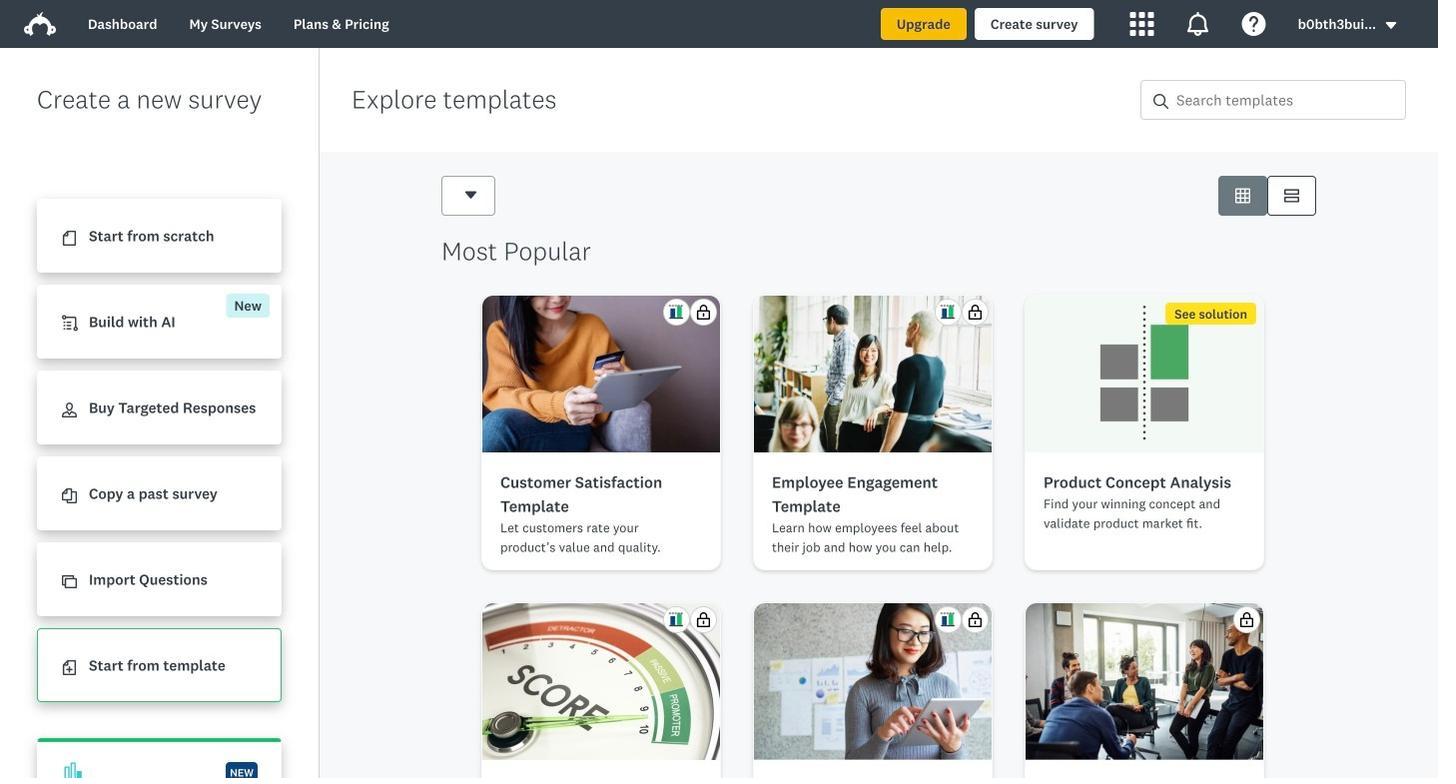 Task type: locate. For each thing, give the bounding box(es) containing it.
lock image
[[968, 305, 983, 320]]

brand logo image
[[24, 8, 56, 40], [24, 12, 56, 36]]

notification center icon image
[[1186, 12, 1210, 36]]

clone image
[[62, 575, 77, 590]]

Search templates field
[[1169, 81, 1405, 119]]

surveymonkey-paradigm belonging and inclusion template image
[[1026, 603, 1263, 760]]

products icon image
[[1130, 12, 1154, 36], [1130, 12, 1154, 36]]

product concept analysis image
[[1026, 296, 1263, 452]]

lock image
[[696, 305, 711, 320], [696, 612, 711, 627], [968, 612, 983, 627], [1240, 612, 1254, 627]]

customer satisfaction template image
[[482, 296, 720, 452]]

document image
[[62, 231, 77, 246]]

1 brand logo image from the top
[[24, 8, 56, 40]]

dropdown arrow icon image
[[1384, 18, 1398, 32], [1386, 22, 1397, 29]]

lock image for customer satisfaction template image
[[696, 305, 711, 320]]



Task type: vqa. For each thing, say whether or not it's contained in the screenshot.
StarFilled image
no



Task type: describe. For each thing, give the bounding box(es) containing it.
lock image for software and app customer feedback with nps® "image"
[[968, 612, 983, 627]]

textboxmultiple image
[[1284, 188, 1299, 203]]

documentclone image
[[62, 489, 77, 504]]

2 brand logo image from the top
[[24, 12, 56, 36]]

lock image for net promoter® score (nps) template image
[[696, 612, 711, 627]]

net promoter® score (nps) template image
[[482, 603, 720, 760]]

user image
[[62, 403, 77, 418]]

employee engagement template image
[[754, 296, 992, 452]]

documentplus image
[[62, 660, 77, 675]]

grid image
[[1236, 188, 1251, 203]]

software and app customer feedback with nps® image
[[754, 603, 992, 760]]

help icon image
[[1242, 12, 1266, 36]]

search image
[[1154, 94, 1169, 109]]



